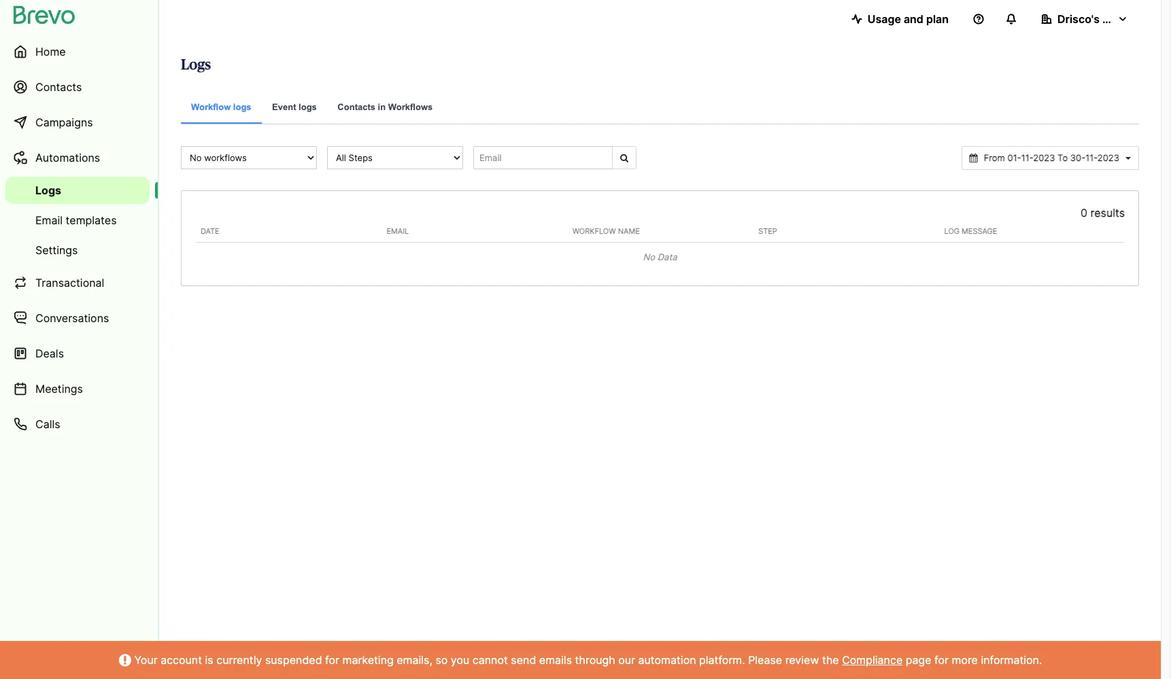 Task type: describe. For each thing, give the bounding box(es) containing it.
search image
[[621, 154, 629, 163]]

the
[[823, 654, 839, 668]]

send
[[511, 654, 536, 668]]

step
[[759, 226, 778, 236]]

logs for workflow logs
[[233, 102, 252, 112]]

name
[[618, 226, 640, 236]]

usage and plan
[[868, 12, 949, 26]]

so
[[436, 654, 448, 668]]

you
[[451, 654, 470, 668]]

home
[[35, 45, 66, 59]]

please
[[749, 654, 783, 668]]

platform.
[[700, 654, 746, 668]]

drisco's drinks
[[1058, 12, 1137, 26]]

transactional
[[35, 276, 104, 290]]

workflow for workflow logs
[[191, 102, 231, 112]]

templates
[[66, 214, 117, 227]]

drisco's
[[1058, 12, 1100, 26]]

event
[[272, 102, 296, 112]]

cannot
[[473, 654, 508, 668]]

emails,
[[397, 654, 433, 668]]

email templates link
[[5, 207, 150, 234]]

emails
[[539, 654, 572, 668]]

automation
[[639, 654, 696, 668]]

0 results
[[1081, 206, 1125, 219]]

contacts for contacts
[[35, 80, 82, 94]]

no
[[643, 252, 655, 263]]

email templates
[[35, 214, 117, 227]]

logs for event logs
[[299, 102, 317, 112]]

information.
[[982, 654, 1043, 668]]

drisco's drinks button
[[1031, 5, 1140, 33]]

workflow logs link
[[181, 93, 262, 124]]

calendar image
[[970, 154, 978, 163]]

drinks
[[1103, 12, 1137, 26]]

transactional link
[[5, 267, 150, 299]]

settings
[[35, 244, 78, 257]]

review
[[786, 654, 820, 668]]

our
[[619, 654, 636, 668]]

calls
[[35, 418, 60, 431]]

page
[[906, 654, 932, 668]]

compliance link
[[843, 654, 903, 668]]

no data
[[643, 252, 677, 263]]

Email text field
[[474, 146, 613, 169]]

contacts in workflows link
[[328, 93, 443, 125]]

message
[[962, 226, 998, 236]]

your account is currently suspended for marketing emails, so you cannot send emails through our automation platform. please review the compliance page for more information.
[[131, 654, 1043, 668]]

settings link
[[5, 237, 150, 264]]

event logs
[[272, 102, 317, 112]]

campaigns link
[[5, 106, 150, 139]]

conversations
[[35, 312, 109, 325]]

through
[[575, 654, 616, 668]]

workflow name
[[573, 226, 640, 236]]

2 for from the left
[[935, 654, 949, 668]]

and
[[904, 12, 924, 26]]

data
[[658, 252, 677, 263]]



Task type: vqa. For each thing, say whether or not it's contained in the screenshot.
Webhooks
no



Task type: locate. For each thing, give the bounding box(es) containing it.
1 horizontal spatial for
[[935, 654, 949, 668]]

1 horizontal spatial email
[[387, 226, 409, 236]]

email for email templates
[[35, 214, 63, 227]]

contacts left in
[[338, 102, 376, 112]]

event logs link
[[262, 93, 327, 125]]

0 horizontal spatial email
[[35, 214, 63, 227]]

1 vertical spatial workflow
[[573, 226, 616, 236]]

marketing
[[343, 654, 394, 668]]

deals
[[35, 347, 64, 361]]

suspended
[[265, 654, 322, 668]]

0 vertical spatial workflow
[[191, 102, 231, 112]]

0 vertical spatial contacts
[[35, 80, 82, 94]]

logs left event
[[233, 102, 252, 112]]

campaigns
[[35, 116, 93, 129]]

currently
[[217, 654, 262, 668]]

0 horizontal spatial contacts
[[35, 80, 82, 94]]

0
[[1081, 206, 1088, 219]]

results
[[1091, 206, 1125, 219]]

deals link
[[5, 338, 150, 370]]

automations
[[35, 151, 100, 165]]

for right page at the bottom right of page
[[935, 654, 949, 668]]

0 horizontal spatial logs
[[233, 102, 252, 112]]

logs right event
[[299, 102, 317, 112]]

conversations link
[[5, 302, 150, 335]]

workflow for workflow name
[[573, 226, 616, 236]]

0 horizontal spatial workflow
[[191, 102, 231, 112]]

None text field
[[981, 152, 1124, 164]]

1 horizontal spatial contacts
[[338, 102, 376, 112]]

1 vertical spatial logs
[[35, 184, 61, 197]]

exclamation circle image
[[119, 656, 131, 667]]

logs
[[181, 58, 211, 72], [35, 184, 61, 197]]

0 horizontal spatial for
[[325, 654, 340, 668]]

workflow
[[191, 102, 231, 112], [573, 226, 616, 236]]

email for email
[[387, 226, 409, 236]]

2 logs from the left
[[299, 102, 317, 112]]

home link
[[5, 35, 150, 68]]

in
[[378, 102, 386, 112]]

1 for from the left
[[325, 654, 340, 668]]

1 horizontal spatial logs
[[299, 102, 317, 112]]

account
[[161, 654, 202, 668]]

0 horizontal spatial logs
[[35, 184, 61, 197]]

logs link
[[5, 177, 150, 204]]

plan
[[927, 12, 949, 26]]

contacts for contacts in workflows
[[338, 102, 376, 112]]

is
[[205, 654, 213, 668]]

meetings
[[35, 382, 83, 396]]

contacts up the campaigns
[[35, 80, 82, 94]]

contacts
[[35, 80, 82, 94], [338, 102, 376, 112]]

1 horizontal spatial workflow
[[573, 226, 616, 236]]

for
[[325, 654, 340, 668], [935, 654, 949, 668]]

usage
[[868, 12, 902, 26]]

1 horizontal spatial logs
[[181, 58, 211, 72]]

meetings link
[[5, 373, 150, 406]]

more
[[952, 654, 978, 668]]

logs
[[233, 102, 252, 112], [299, 102, 317, 112]]

contacts in workflows
[[338, 102, 433, 112]]

compliance
[[843, 654, 903, 668]]

logs up workflow logs
[[181, 58, 211, 72]]

usage and plan button
[[841, 5, 960, 33]]

log message
[[945, 226, 998, 236]]

0 vertical spatial logs
[[181, 58, 211, 72]]

for left marketing
[[325, 654, 340, 668]]

automations link
[[5, 142, 150, 174]]

logs down the automations
[[35, 184, 61, 197]]

1 logs from the left
[[233, 102, 252, 112]]

workflow logs
[[191, 102, 252, 112]]

log
[[945, 226, 960, 236]]

workflows
[[388, 102, 433, 112]]

your
[[134, 654, 158, 668]]

1 vertical spatial contacts
[[338, 102, 376, 112]]

date
[[201, 226, 220, 236]]

calls link
[[5, 408, 150, 441]]

email
[[35, 214, 63, 227], [387, 226, 409, 236]]

contacts link
[[5, 71, 150, 103]]



